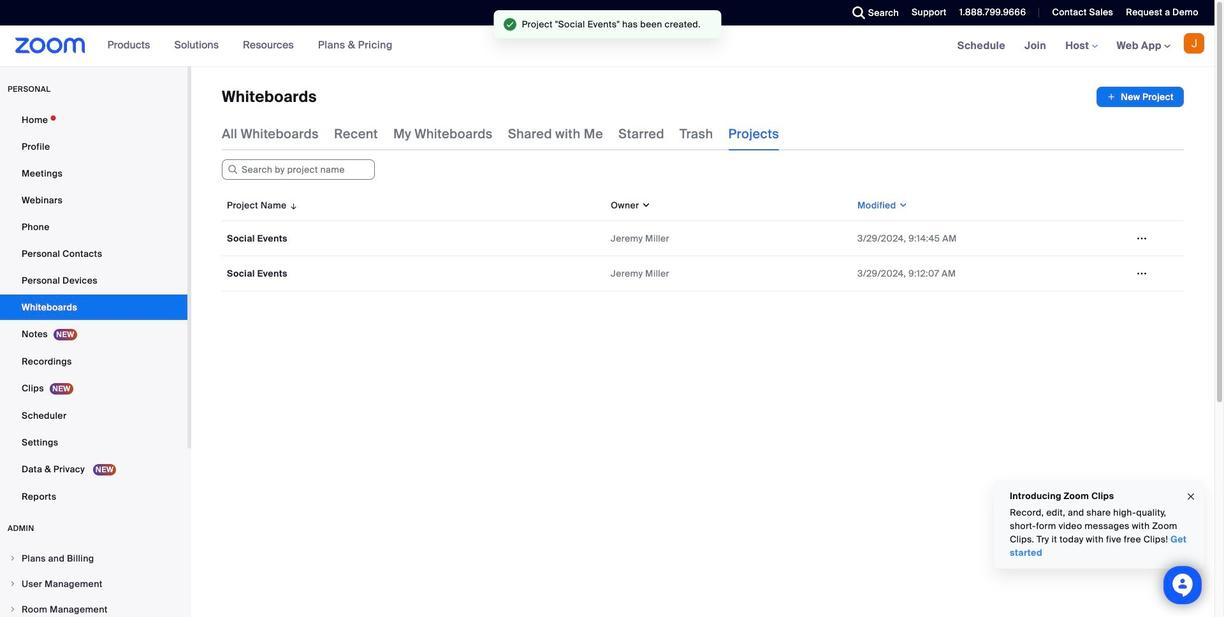 Task type: describe. For each thing, give the bounding box(es) containing it.
success image
[[504, 18, 517, 31]]

2 right image from the top
[[9, 581, 17, 588]]

down image
[[897, 199, 909, 212]]

Search text field
[[222, 159, 375, 180]]

1 menu item from the top
[[0, 547, 188, 571]]

tabs of all whiteboard page tab list
[[222, 117, 780, 151]]

add image
[[1108, 91, 1117, 103]]

meetings navigation
[[948, 26, 1215, 67]]

profile picture image
[[1185, 33, 1205, 54]]

3 menu item from the top
[[0, 598, 188, 618]]



Task type: vqa. For each thing, say whether or not it's contained in the screenshot.
the topmost edit project "icon"
yes



Task type: locate. For each thing, give the bounding box(es) containing it.
1 vertical spatial edit project image
[[1132, 268, 1153, 279]]

admin menu menu
[[0, 547, 188, 618]]

2 menu item from the top
[[0, 572, 188, 597]]

right image
[[9, 555, 17, 563], [9, 581, 17, 588], [9, 606, 17, 614]]

1 edit project image from the top
[[1132, 233, 1153, 244]]

0 vertical spatial menu item
[[0, 547, 188, 571]]

banner
[[0, 26, 1215, 67]]

0 vertical spatial right image
[[9, 555, 17, 563]]

2 vertical spatial menu item
[[0, 598, 188, 618]]

personal menu menu
[[0, 107, 188, 511]]

zoom logo image
[[15, 38, 85, 54]]

application
[[222, 190, 1194, 301]]

menu item
[[0, 547, 188, 571], [0, 572, 188, 597], [0, 598, 188, 618]]

1 vertical spatial menu item
[[0, 572, 188, 597]]

down image
[[640, 199, 651, 212]]

arrow down image
[[287, 198, 299, 213]]

close image
[[1187, 490, 1197, 504]]

1 vertical spatial right image
[[9, 581, 17, 588]]

2 edit project image from the top
[[1132, 268, 1153, 279]]

edit project image
[[1132, 233, 1153, 244], [1132, 268, 1153, 279]]

3 right image from the top
[[9, 606, 17, 614]]

product information navigation
[[98, 26, 403, 66]]

0 vertical spatial edit project image
[[1132, 233, 1153, 244]]

2 vertical spatial right image
[[9, 606, 17, 614]]

1 right image from the top
[[9, 555, 17, 563]]



